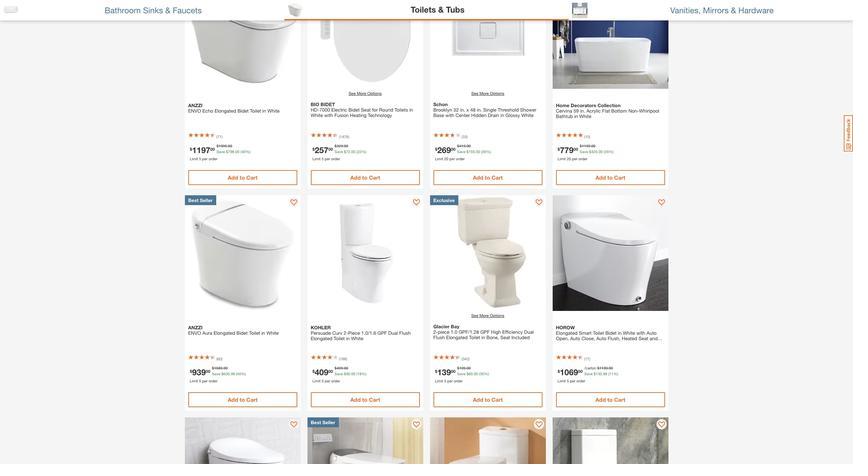 Task type: locate. For each thing, give the bounding box(es) containing it.
2- inside glacier bay 2-piece 1.0 gpf/1.28 gpf high efficiency dual flush elongated toilet in bone, seat included
[[433, 329, 438, 335]]

0 horizontal spatial gpf
[[378, 330, 387, 336]]

see up bio bidet hd-7000 electric bidet seat for round toilets in white with fusion heating technology
[[349, 91, 356, 96]]

798
[[228, 149, 234, 154]]

gpf inside kohler persuade curv 2-piece 1.0/1.6 gpf dual flush elongated toilet in white
[[378, 330, 387, 336]]

elongated inside horow elongated smart toilet bidet in white with auto open, auto close, auto flush, heated seat and remote
[[556, 330, 578, 336]]

save inside $ 269 00 $ 419 . 00 save $ 150 . 00 ( 36 %) limit 20 per order
[[457, 149, 466, 154]]

1 vertical spatial 40
[[237, 372, 241, 376]]

( inside $ 779 00 $ 1199 . 00 save $ 420 . 00 ( 35 %) limit 20 per order
[[604, 149, 605, 154]]

hd-7000 electric bidet seat for round toilets in white with fusion heating technology image
[[307, 0, 423, 89]]

more up bio bidet hd-7000 electric bidet seat for round toilets in white with fusion heating technology
[[357, 91, 366, 96]]

horow elongated smart toilet bidet in white with auto open, auto close, auto flush, heated seat and remote
[[556, 325, 658, 347]]

1 vertical spatial 1199
[[599, 366, 608, 371]]

2 envo from the top
[[188, 330, 201, 336]]

gpf right 1.0/1.6
[[378, 330, 387, 336]]

limit for 257
[[312, 156, 321, 161]]

auto right heated
[[647, 330, 657, 336]]

00 left /carton
[[578, 369, 583, 374]]

to for add to cart button below 36
[[485, 174, 490, 181]]

limit inside the $ 939 00 $ 1569 . 99 save $ 630 . 99 ( 40 %) limit 5 per order
[[190, 379, 198, 383]]

per inside $ 779 00 $ 1199 . 00 save $ 420 . 00 ( 35 %) limit 20 per order
[[572, 156, 578, 161]]

glacier bay 2-piece 1.0 gpf/1.28 gpf high efficiency dual flush elongated toilet in bone, seat included
[[433, 324, 534, 341]]

order down 499 at left bottom
[[331, 379, 340, 383]]

center
[[456, 112, 470, 118]]

elongated right aura
[[214, 330, 235, 336]]

elongated
[[215, 108, 236, 114], [214, 330, 235, 336], [556, 330, 578, 336], [446, 335, 468, 341], [311, 336, 332, 342]]

0 horizontal spatial 60
[[217, 357, 222, 361]]

gpf for dual
[[378, 330, 387, 336]]

1 vertical spatial anzzi
[[188, 325, 203, 331]]

per down 939
[[202, 379, 208, 383]]

limit inside $ 269 00 $ 419 . 00 save $ 150 . 00 ( 36 %) limit 20 per order
[[435, 156, 443, 161]]

1199 down ( 10 )
[[582, 144, 590, 148]]

1199 inside the $ 1069 00 /carton $ 1199 . 99 save $ 130 . 99 ( 11 %) limit 5 per order
[[599, 366, 608, 371]]

) for 1069
[[589, 357, 590, 361]]

envo
[[188, 108, 201, 114], [188, 330, 201, 336]]

order for 257
[[331, 156, 340, 161]]

) for 779
[[589, 135, 590, 139]]

envo for anzzi envo echo elongated bidet toilet in white
[[188, 108, 201, 114]]

elongated up remote
[[556, 330, 578, 336]]

1 vertical spatial best seller
[[311, 420, 335, 426]]

) up 1569
[[222, 357, 222, 361]]

limit down '409'
[[312, 379, 321, 383]]

40 right 630
[[237, 372, 241, 376]]

%) for 779
[[609, 149, 614, 154]]

5 inside $ 257 00 $ 329 . 00 save $ 72 . 00 ( 22 %) limit 5 per order
[[322, 156, 324, 161]]

2 horizontal spatial with
[[637, 330, 645, 336]]

40 for 1197
[[242, 149, 246, 154]]

1/1.27 gpf tankless elongated smart toilet bidet in white with dual flush system, auto flush, heated seat and remote image
[[185, 418, 301, 465]]

included
[[511, 335, 530, 341]]

anzzi inside anzzi envo aura elongated bidet toilet in white
[[188, 325, 203, 331]]

options up for
[[367, 91, 382, 96]]

0 vertical spatial envo
[[188, 108, 201, 114]]

%) for 939
[[241, 372, 246, 376]]

open,
[[556, 336, 569, 342]]

save for 139
[[457, 372, 466, 376]]

( inside $ 409 00 $ 499 . 00 save $ 90 . 00 ( 18 %) limit 5 per order
[[357, 372, 357, 376]]

1 envo from the top
[[188, 108, 201, 114]]

) up $ 779 00 $ 1199 . 00 save $ 420 . 00 ( 35 %) limit 20 per order
[[589, 135, 590, 139]]

best seller for tankless elongated smart toilet bidet in white with auto flush, heated seat, warm air dryer, bubble infusion wash image
[[311, 420, 335, 426]]

5
[[199, 156, 201, 161], [322, 156, 324, 161], [199, 379, 201, 383], [322, 379, 324, 383], [444, 379, 446, 383], [567, 379, 569, 383]]

see up the 48
[[471, 91, 478, 96]]

with inside horow elongated smart toilet bidet in white with auto open, auto close, auto flush, heated seat and remote
[[637, 330, 645, 336]]

bidet for horow elongated smart toilet bidet in white with auto open, auto close, auto flush, heated seat and remote
[[605, 330, 617, 336]]

2 horizontal spatial seat
[[639, 336, 648, 342]]

per for 779
[[572, 156, 578, 161]]

kohler
[[311, 325, 331, 331]]

1069
[[560, 368, 578, 377]]

0 horizontal spatial flush
[[399, 330, 411, 336]]

add to cart down the 22
[[350, 174, 380, 181]]

limit inside $ 139 00 $ 199 . 00 save $ 60 . 00 ( 30 %) limit 5 per order
[[435, 379, 443, 383]]

add to cart down 630
[[228, 397, 258, 403]]

with right base
[[445, 112, 454, 118]]

20 for 269
[[444, 156, 448, 161]]

0 vertical spatial best seller
[[188, 198, 213, 203]]

seat left and
[[639, 336, 648, 342]]

add to cart button down 35
[[556, 170, 665, 185]]

high
[[491, 329, 501, 335]]

5 for 939
[[199, 379, 201, 383]]

20 down 779
[[567, 156, 571, 161]]

0 vertical spatial 40
[[242, 149, 246, 154]]

.
[[227, 144, 228, 148], [343, 144, 344, 148], [466, 144, 467, 148], [590, 144, 591, 148], [234, 149, 235, 154], [350, 149, 351, 154], [475, 149, 476, 154], [598, 149, 599, 154], [222, 366, 223, 371], [343, 366, 344, 371], [466, 366, 467, 371], [608, 366, 609, 371], [230, 372, 231, 376], [350, 372, 351, 376], [473, 372, 474, 376], [602, 372, 603, 376]]

sinks
[[143, 5, 163, 15]]

add down 130 at the bottom right
[[596, 397, 606, 403]]

elongated right echo at left
[[215, 108, 236, 114]]

1 horizontal spatial best
[[311, 420, 321, 426]]

0 horizontal spatial auto
[[570, 336, 580, 342]]

0 horizontal spatial dual
[[388, 330, 398, 336]]

1 horizontal spatial best seller
[[311, 420, 335, 426]]

to for add to cart button underneath 30
[[485, 397, 490, 403]]

gpf for high
[[480, 329, 490, 335]]

save inside $ 1197 00 $ 1995 . 00 save $ 798 . 00 ( 40 %) limit 5 per order
[[217, 149, 225, 154]]

save down /carton
[[584, 372, 593, 376]]

save inside the $ 939 00 $ 1569 . 99 save $ 630 . 99 ( 40 %) limit 5 per order
[[212, 372, 220, 376]]

1199 up 130 at the bottom right
[[599, 366, 608, 371]]

130
[[596, 372, 602, 376]]

home decorators collection cervina 59 in. acrylic flat bottom non-whirlpool bathtub in white
[[556, 103, 659, 119]]

939
[[192, 368, 206, 377]]

1 vertical spatial best
[[311, 420, 321, 426]]

2 20 from the left
[[567, 156, 571, 161]]

0 horizontal spatial 20
[[444, 156, 448, 161]]

1 horizontal spatial with
[[445, 112, 454, 118]]

00 right 199
[[467, 366, 471, 371]]

add for add to cart button under 35
[[596, 174, 606, 181]]

5 down 939
[[199, 379, 201, 383]]

cart for add to cart button underneath 630
[[246, 397, 258, 403]]

35
[[605, 149, 609, 154]]

2-piece 1.0 gpf/1.28 gpf high efficiency dual flush elongated toilet in bone, seat included image
[[430, 195, 546, 311]]

bidet inside anzzi envo echo elongated bidet toilet in white
[[237, 108, 249, 114]]

7000
[[319, 107, 330, 113]]

to for add to cart button underneath 630
[[240, 397, 245, 403]]

limit for 139
[[435, 379, 443, 383]]

20 inside $ 269 00 $ 419 . 00 save $ 150 . 00 ( 36 %) limit 20 per order
[[444, 156, 448, 161]]

feedback link image
[[844, 115, 853, 152]]

0 vertical spatial anzzi
[[188, 103, 203, 108]]

add for add to cart button below 798
[[228, 174, 238, 181]]

0 horizontal spatial best seller
[[188, 198, 213, 203]]

499
[[337, 366, 343, 371]]

& for bathroom sinks & faucets
[[165, 5, 170, 15]]

per inside $ 269 00 $ 419 . 00 save $ 150 . 00 ( 36 %) limit 20 per order
[[449, 156, 455, 161]]

seller
[[200, 198, 213, 203], [322, 420, 335, 426]]

) up /carton
[[589, 357, 590, 361]]

00 left the 1995
[[210, 146, 215, 152]]

to for add to cart button below '18'
[[362, 397, 367, 403]]

gpf inside glacier bay 2-piece 1.0 gpf/1.28 gpf high efficiency dual flush elongated toilet in bone, seat included
[[480, 329, 490, 335]]

0 vertical spatial best
[[188, 198, 198, 203]]

see for 269
[[471, 91, 478, 96]]

order down the 10
[[579, 156, 587, 161]]

limit down 939
[[190, 379, 198, 383]]

59
[[574, 108, 579, 114]]

40
[[242, 149, 246, 154], [237, 372, 241, 376]]

5 down 1197
[[199, 156, 201, 161]]

00 up 420
[[591, 144, 595, 148]]

1.0/1.6
[[361, 330, 376, 336]]

60 up 1569
[[217, 357, 222, 361]]

elongated down bay
[[446, 335, 468, 341]]

efficiency
[[502, 329, 523, 335]]

shower
[[520, 107, 536, 113]]

display image
[[290, 200, 297, 206], [413, 200, 420, 206], [290, 422, 297, 429], [413, 422, 420, 429]]

%) inside $ 409 00 $ 499 . 00 save $ 90 . 00 ( 18 %) limit 5 per order
[[362, 372, 366, 376]]

white inside anzzi envo aura elongated bidet toilet in white
[[266, 330, 279, 336]]

add to cart button down 11
[[556, 393, 665, 408]]

2 anzzi from the top
[[188, 325, 203, 331]]

5 inside $ 139 00 $ 199 . 00 save $ 60 . 00 ( 30 %) limit 5 per order
[[444, 379, 446, 383]]

envo inside anzzi envo echo elongated bidet toilet in white
[[188, 108, 201, 114]]

1 20 from the left
[[444, 156, 448, 161]]

1 horizontal spatial 1199
[[599, 366, 608, 371]]

in inside home decorators collection cervina 59 in. acrylic flat bottom non-whirlpool bathtub in white
[[574, 113, 578, 119]]

order down 1197
[[209, 156, 217, 161]]

hidden
[[471, 112, 487, 118]]

40 inside $ 1197 00 $ 1995 . 00 save $ 798 . 00 ( 40 %) limit 5 per order
[[242, 149, 246, 154]]

0 horizontal spatial 2-
[[344, 330, 348, 336]]

save
[[217, 149, 225, 154], [335, 149, 343, 154], [457, 149, 466, 154], [580, 149, 588, 154], [212, 372, 220, 376], [335, 372, 343, 376], [457, 372, 466, 376], [584, 372, 593, 376]]

1 horizontal spatial 20
[[567, 156, 571, 161]]

00 right 72
[[351, 149, 355, 154]]

order inside $ 409 00 $ 499 . 00 save $ 90 . 00 ( 18 %) limit 5 per order
[[331, 379, 340, 383]]

1 horizontal spatial 2-
[[433, 329, 438, 335]]

order inside $ 779 00 $ 1199 . 00 save $ 420 . 00 ( 35 %) limit 20 per order
[[579, 156, 587, 161]]

in inside anzzi envo echo elongated bidet toilet in white
[[262, 108, 266, 114]]

5 down '409'
[[322, 379, 324, 383]]

envo aura elongated bidet toilet in white image
[[185, 195, 301, 311]]

5 down 1069
[[567, 379, 569, 383]]

save for 257
[[335, 149, 343, 154]]

add to cart for add to cart button below '18'
[[350, 397, 380, 403]]

order for 779
[[579, 156, 587, 161]]

brooklyn 32 in. x 48 in. single threshold shower base with center hidden drain in glossy white image
[[430, 0, 546, 89]]

1 horizontal spatial seat
[[500, 335, 510, 341]]

20 down 269
[[444, 156, 448, 161]]

limit down the 257
[[312, 156, 321, 161]]

0 horizontal spatial 1199
[[582, 144, 590, 148]]

dual right 1.0/1.6
[[388, 330, 398, 336]]

gpf
[[480, 329, 490, 335], [378, 330, 387, 336]]

per down 269
[[449, 156, 455, 161]]

see more options for 269
[[471, 91, 504, 96]]

2 horizontal spatial &
[[731, 5, 736, 15]]

1 vertical spatial toilets
[[395, 107, 408, 113]]

5 down the 257
[[322, 156, 324, 161]]

) up the 90
[[346, 357, 347, 361]]

order inside $ 139 00 $ 199 . 00 save $ 60 . 00 ( 30 %) limit 5 per order
[[454, 379, 463, 383]]

%) inside $ 779 00 $ 1199 . 00 save $ 420 . 00 ( 35 %) limit 20 per order
[[609, 149, 614, 154]]

1 horizontal spatial gpf
[[480, 329, 490, 335]]

in
[[409, 107, 413, 113], [262, 108, 266, 114], [500, 112, 504, 118], [574, 113, 578, 119], [261, 330, 265, 336], [618, 330, 622, 336], [481, 335, 485, 341], [346, 336, 350, 342]]

options up high
[[490, 313, 504, 318]]

save for 409
[[335, 372, 343, 376]]

0 vertical spatial seller
[[200, 198, 213, 203]]

save inside $ 409 00 $ 499 . 00 save $ 90 . 00 ( 18 %) limit 5 per order
[[335, 372, 343, 376]]

save down the 1995
[[217, 149, 225, 154]]

see more options link
[[349, 91, 382, 97], [471, 91, 504, 97], [471, 313, 504, 319]]

1197
[[192, 145, 210, 155]]

tankless elongated smart toilet bidet in white with auto flush, heated seat, warm air dryer, bubble infusion wash image
[[307, 418, 423, 465]]

20
[[444, 156, 448, 161], [567, 156, 571, 161]]

1 horizontal spatial flush
[[433, 335, 445, 341]]

base
[[433, 112, 444, 118]]

150
[[469, 149, 475, 154]]

( 10 )
[[584, 135, 590, 139]]

single
[[483, 107, 496, 113]]

139
[[437, 368, 451, 377]]

00 left 420
[[574, 146, 578, 152]]

save inside the $ 1069 00 /carton $ 1199 . 99 save $ 130 . 99 ( 11 %) limit 5 per order
[[584, 372, 593, 376]]

%) inside the $ 939 00 $ 1569 . 99 save $ 630 . 99 ( 40 %) limit 5 per order
[[241, 372, 246, 376]]

bidet for anzzi envo aura elongated bidet toilet in white
[[236, 330, 248, 336]]

48
[[470, 107, 476, 113]]

limit for 409
[[312, 379, 321, 383]]

order inside the $ 939 00 $ 1569 . 99 save $ 630 . 99 ( 40 %) limit 5 per order
[[209, 379, 217, 383]]

add to cart for add to cart button below 11
[[596, 397, 625, 403]]

with left and
[[637, 330, 645, 336]]

1 horizontal spatial 40
[[242, 149, 246, 154]]

envo inside anzzi envo aura elongated bidet toilet in white
[[188, 330, 201, 336]]

elongated inside anzzi envo aura elongated bidet toilet in white
[[214, 330, 235, 336]]

add to cart for add to cart button underneath 30
[[473, 397, 503, 403]]

bone,
[[487, 335, 499, 341]]

seat inside horow elongated smart toilet bidet in white with auto open, auto close, auto flush, heated seat and remote
[[639, 336, 648, 342]]

2 horizontal spatial in.
[[580, 108, 585, 114]]

bidet for anzzi envo echo elongated bidet toilet in white
[[237, 108, 249, 114]]

with inside schon brooklyn 32 in. x 48 in. single threshold shower base with center hidden drain in glossy white
[[445, 112, 454, 118]]

2- inside kohler persuade curv 2-piece 1.0/1.6 gpf dual flush elongated toilet in white
[[344, 330, 348, 336]]

best seller for envo aura elongated bidet toilet in white image
[[188, 198, 213, 203]]

limit down 1197
[[190, 156, 198, 161]]

20 inside $ 779 00 $ 1199 . 00 save $ 420 . 00 ( 35 %) limit 20 per order
[[567, 156, 571, 161]]

%) inside $ 269 00 $ 419 . 00 save $ 150 . 00 ( 36 %) limit 20 per order
[[486, 149, 491, 154]]

order inside $ 1197 00 $ 1995 . 00 save $ 798 . 00 ( 40 %) limit 5 per order
[[209, 156, 217, 161]]

1 horizontal spatial seller
[[322, 420, 335, 426]]

%) for 269
[[486, 149, 491, 154]]

1 vertical spatial envo
[[188, 330, 201, 336]]

bidet inside anzzi envo aura elongated bidet toilet in white
[[236, 330, 248, 336]]

00 inside the $ 939 00 $ 1569 . 99 save $ 630 . 99 ( 40 %) limit 5 per order
[[206, 369, 210, 374]]

90
[[346, 372, 350, 376]]

40 inside the $ 939 00 $ 1569 . 99 save $ 630 . 99 ( 40 %) limit 5 per order
[[237, 372, 241, 376]]

in inside kohler persuade curv 2-piece 1.0/1.6 gpf dual flush elongated toilet in white
[[346, 336, 350, 342]]

limit inside $ 779 00 $ 1199 . 00 save $ 420 . 00 ( 35 %) limit 20 per order
[[558, 156, 566, 161]]

toilets & tubs
[[411, 5, 465, 14]]

options up single at the right top
[[490, 91, 504, 96]]

order down 329
[[331, 156, 340, 161]]

auto left the flush,
[[596, 336, 606, 342]]

add for add to cart button below 11
[[596, 397, 606, 403]]

20 for 779
[[567, 156, 571, 161]]

see more options link up single at the right top
[[471, 91, 504, 97]]

) up $ 269 00 $ 419 . 00 save $ 150 . 00 ( 36 %) limit 20 per order
[[467, 135, 468, 139]]

vanities, mirrors & hardware image
[[572, 3, 587, 18]]

17
[[585, 357, 589, 361]]

) for 257
[[348, 135, 349, 139]]

anzzi inside anzzi envo echo elongated bidet toilet in white
[[188, 103, 203, 108]]

1 horizontal spatial toilets
[[411, 5, 436, 14]]

5 for 257
[[322, 156, 324, 161]]

add to cart down 11
[[596, 397, 625, 403]]

best for tankless elongated smart toilet bidet in white with auto flush, heated seat, warm air dryer, bubble infusion wash image
[[311, 420, 321, 426]]

779
[[560, 145, 574, 155]]

in. left x
[[460, 107, 465, 113]]

18
[[357, 372, 362, 376]]

5 for 139
[[444, 379, 446, 383]]

0 horizontal spatial toilets
[[395, 107, 408, 113]]

dual inside kohler persuade curv 2-piece 1.0/1.6 gpf dual flush elongated toilet in white
[[388, 330, 398, 336]]

tubs
[[446, 5, 465, 14]]

see more options
[[349, 91, 382, 96], [471, 91, 504, 96], [471, 313, 504, 318]]

cart for add to cart button underneath 30
[[492, 397, 503, 403]]

00 right 798
[[235, 149, 239, 154]]

99
[[223, 366, 228, 371], [609, 366, 613, 371], [231, 372, 235, 376], [603, 372, 607, 376]]

add for add to cart button underneath 630
[[228, 397, 238, 403]]

1 anzzi from the top
[[188, 103, 203, 108]]

cart for add to cart button under 35
[[614, 174, 625, 181]]

see more options link for 257
[[349, 91, 382, 97]]

%) inside $ 257 00 $ 329 . 00 save $ 72 . 00 ( 22 %) limit 5 per order
[[362, 149, 366, 154]]

see more options up single at the right top
[[471, 91, 504, 96]]

add down 798
[[228, 174, 238, 181]]

remote
[[556, 341, 573, 347]]

envo left aura
[[188, 330, 201, 336]]

toilet inside horow elongated smart toilet bidet in white with auto open, auto close, auto flush, heated seat and remote
[[593, 330, 604, 336]]

1 vertical spatial 60
[[469, 372, 473, 376]]

5 for 1197
[[199, 156, 201, 161]]

99 up 11
[[609, 366, 613, 371]]

$ 779 00 $ 1199 . 00 save $ 420 . 00 ( 35 %) limit 20 per order
[[558, 144, 614, 161]]

40 for 939
[[237, 372, 241, 376]]

elongated down kohler
[[311, 336, 332, 342]]

vanities, mirrors & hardware button
[[569, 0, 853, 20]]

0 horizontal spatial best
[[188, 198, 198, 203]]

00 left 419
[[451, 146, 456, 152]]

$
[[217, 144, 219, 148], [335, 144, 337, 148], [457, 144, 459, 148], [580, 144, 582, 148], [190, 146, 192, 152], [312, 146, 315, 152], [435, 146, 437, 152], [558, 146, 560, 152], [226, 149, 228, 154], [344, 149, 346, 154], [467, 149, 469, 154], [589, 149, 591, 154], [212, 366, 214, 371], [335, 366, 337, 371], [457, 366, 459, 371], [597, 366, 599, 371], [190, 369, 192, 374], [312, 369, 315, 374], [435, 369, 437, 374], [558, 369, 560, 374], [221, 372, 223, 376], [344, 372, 346, 376], [467, 372, 469, 376], [594, 372, 596, 376]]

&
[[438, 5, 444, 14], [165, 5, 170, 15], [731, 5, 736, 15]]

options for 269
[[490, 91, 504, 96]]

%) inside $ 1197 00 $ 1995 . 00 save $ 798 . 00 ( 40 %) limit 5 per order
[[246, 149, 250, 154]]

per for 257
[[325, 156, 330, 161]]

auto right open, in the right of the page
[[570, 336, 580, 342]]

see more options for 257
[[349, 91, 382, 96]]

cart for add to cart button below '18'
[[369, 397, 380, 403]]

order for 139
[[454, 379, 463, 383]]

0 horizontal spatial 40
[[237, 372, 241, 376]]

add down 36
[[473, 174, 483, 181]]

white
[[267, 108, 280, 114], [311, 112, 323, 118], [521, 112, 534, 118], [579, 113, 591, 119], [266, 330, 279, 336], [623, 330, 635, 336], [351, 336, 363, 342]]

0 vertical spatial 1199
[[582, 144, 590, 148]]

33
[[463, 135, 467, 139]]

display image
[[536, 200, 542, 206], [658, 200, 665, 206], [536, 422, 542, 429], [658, 422, 665, 429]]

1 horizontal spatial dual
[[524, 329, 534, 335]]

with down bidet on the top left
[[324, 112, 333, 118]]

toilet inside anzzi envo echo elongated bidet toilet in white
[[250, 108, 261, 114]]

00 up the 90
[[344, 366, 348, 371]]

cervina 59 in. acrylic flat bottom non-whirlpool bathtub in white image
[[553, 0, 668, 89]]

toilets right round
[[395, 107, 408, 113]]

limit inside $ 257 00 $ 329 . 00 save $ 72 . 00 ( 22 %) limit 5 per order
[[312, 156, 321, 161]]

60
[[217, 357, 222, 361], [469, 372, 473, 376]]

limit inside $ 409 00 $ 499 . 00 save $ 90 . 00 ( 18 %) limit 5 per order
[[312, 379, 321, 383]]

0 horizontal spatial seller
[[200, 198, 213, 203]]

save for 779
[[580, 149, 588, 154]]

limit inside $ 1197 00 $ 1995 . 00 save $ 798 . 00 ( 40 %) limit 5 per order
[[190, 156, 198, 161]]

0 vertical spatial toilets
[[411, 5, 436, 14]]

add to cart
[[228, 174, 258, 181], [350, 174, 380, 181], [473, 174, 503, 181], [596, 174, 625, 181], [228, 397, 258, 403], [350, 397, 380, 403], [473, 397, 503, 403], [596, 397, 625, 403]]

0 horizontal spatial &
[[165, 5, 170, 15]]

per inside the $ 939 00 $ 1569 . 99 save $ 630 . 99 ( 40 %) limit 5 per order
[[202, 379, 208, 383]]

threshold
[[498, 107, 519, 113]]

) for 269
[[467, 135, 468, 139]]

60 inside $ 139 00 $ 199 . 00 save $ 60 . 00 ( 30 %) limit 5 per order
[[469, 372, 473, 376]]

decorators
[[571, 103, 596, 108]]

order inside $ 257 00 $ 329 . 00 save $ 72 . 00 ( 22 %) limit 5 per order
[[331, 156, 340, 161]]

limit down 779
[[558, 156, 566, 161]]

per inside $ 1197 00 $ 1995 . 00 save $ 798 . 00 ( 40 %) limit 5 per order
[[202, 156, 208, 161]]

faucets
[[173, 5, 202, 15]]

glacier
[[433, 324, 450, 330]]

per inside $ 409 00 $ 499 . 00 save $ 90 . 00 ( 18 %) limit 5 per order
[[325, 379, 330, 383]]

and
[[650, 336, 658, 342]]

2-
[[433, 329, 438, 335], [344, 330, 348, 336]]

per inside the $ 1069 00 /carton $ 1199 . 99 save $ 130 . 99 ( 11 %) limit 5 per order
[[570, 379, 575, 383]]

see more options link up bio bidet hd-7000 electric bidet seat for round toilets in white with fusion heating technology
[[349, 91, 382, 97]]

to for add to cart button below 798
[[240, 174, 245, 181]]

%) for 1197
[[246, 149, 250, 154]]

order inside $ 269 00 $ 419 . 00 save $ 150 . 00 ( 36 %) limit 20 per order
[[456, 156, 465, 161]]

toilets inside bio bidet hd-7000 electric bidet seat for round toilets in white with fusion heating technology
[[395, 107, 408, 113]]

flush inside kohler persuade curv 2-piece 1.0/1.6 gpf dual flush elongated toilet in white
[[399, 330, 411, 336]]

best
[[188, 198, 198, 203], [311, 420, 321, 426]]

%) for 139
[[484, 372, 489, 376]]

add to cart for add to cart button below 36
[[473, 174, 503, 181]]

add down the 22
[[350, 174, 361, 181]]

per
[[202, 156, 208, 161], [325, 156, 330, 161], [449, 156, 455, 161], [572, 156, 578, 161], [202, 379, 208, 383], [325, 379, 330, 383], [447, 379, 453, 383], [570, 379, 575, 383]]

save inside $ 779 00 $ 1199 . 00 save $ 420 . 00 ( 35 %) limit 20 per order
[[580, 149, 588, 154]]

limit down 269
[[435, 156, 443, 161]]

order down 199
[[454, 379, 463, 383]]

0 horizontal spatial with
[[324, 112, 333, 118]]

0 horizontal spatial seat
[[361, 107, 371, 113]]

1 horizontal spatial 60
[[469, 372, 473, 376]]

add to cart button
[[188, 170, 297, 185], [311, 170, 420, 185], [433, 170, 542, 185], [556, 170, 665, 185], [188, 393, 297, 408], [311, 393, 420, 408], [433, 393, 542, 408], [556, 393, 665, 408]]

add down 630
[[228, 397, 238, 403]]

1-piece 0.8/1.28 gpf dual flush round toilet in white with durable uf seat included image
[[553, 418, 668, 465]]

elongated inside glacier bay 2-piece 1.0 gpf/1.28 gpf high efficiency dual flush elongated toilet in bone, seat included
[[446, 335, 468, 341]]

add down 30
[[473, 397, 483, 403]]

save down 329
[[335, 149, 343, 154]]

limit down 1069
[[558, 379, 566, 383]]

order for 269
[[456, 156, 465, 161]]

piece
[[348, 330, 360, 336]]

5 inside $ 409 00 $ 499 . 00 save $ 90 . 00 ( 18 %) limit 5 per order
[[322, 379, 324, 383]]

& right mirrors
[[731, 5, 736, 15]]

seat left for
[[361, 107, 371, 113]]

with
[[324, 112, 333, 118], [445, 112, 454, 118], [637, 330, 645, 336]]

bidet inside bio bidet hd-7000 electric bidet seat for round toilets in white with fusion heating technology
[[348, 107, 360, 113]]

1199
[[582, 144, 590, 148], [599, 366, 608, 371]]

99 up 630
[[223, 366, 228, 371]]

5 inside the $ 939 00 $ 1569 . 99 save $ 630 . 99 ( 40 %) limit 5 per order
[[199, 379, 201, 383]]

2 horizontal spatial auto
[[647, 330, 657, 336]]

36
[[482, 149, 486, 154]]

00 left 1569
[[206, 369, 210, 374]]

toilets & tubs button
[[284, 0, 569, 20]]

envo echo elongated bidet toilet in white image
[[185, 0, 301, 89]]

bio
[[311, 101, 319, 107]]

whirlpool
[[639, 108, 659, 114]]

per inside $ 139 00 $ 199 . 00 save $ 60 . 00 ( 30 %) limit 5 per order
[[447, 379, 453, 383]]

1 vertical spatial seller
[[322, 420, 335, 426]]

1476
[[340, 135, 348, 139]]

save down 499 at left bottom
[[335, 372, 343, 376]]

toilet inside kohler persuade curv 2-piece 1.0/1.6 gpf dual flush elongated toilet in white
[[334, 336, 345, 342]]

with inside bio bidet hd-7000 electric bidet seat for round toilets in white with fusion heating technology
[[324, 112, 333, 118]]

00 inside the $ 1069 00 /carton $ 1199 . 99 save $ 130 . 99 ( 11 %) limit 5 per order
[[578, 369, 583, 374]]

save inside $ 257 00 $ 329 . 00 save $ 72 . 00 ( 22 %) limit 5 per order
[[335, 149, 343, 154]]

) up the 1995
[[222, 135, 222, 139]]

00 up 798
[[228, 144, 232, 148]]

toilet
[[250, 108, 261, 114], [249, 330, 260, 336], [593, 330, 604, 336], [469, 335, 480, 341], [334, 336, 345, 342]]

per down '409'
[[325, 379, 330, 383]]

630
[[223, 372, 230, 376]]

more
[[357, 91, 366, 96], [479, 91, 489, 96], [479, 313, 489, 318]]

5 inside $ 1197 00 $ 1995 . 00 save $ 798 . 00 ( 40 %) limit 5 per order
[[199, 156, 201, 161]]

5 down 139
[[444, 379, 446, 383]]



Task type: describe. For each thing, give the bounding box(es) containing it.
gpf/1.28
[[459, 329, 479, 335]]

x
[[466, 107, 469, 113]]

toilets inside button
[[411, 5, 436, 14]]

toilets & tubs image
[[288, 2, 303, 17]]

30
[[480, 372, 484, 376]]

00 left 329
[[328, 146, 333, 152]]

flat
[[602, 108, 610, 114]]

add for add to cart button below 36
[[473, 174, 483, 181]]

00 left 499 at left bottom
[[328, 369, 333, 374]]

00 up 72
[[344, 144, 348, 148]]

flush inside glacier bay 2-piece 1.0 gpf/1.28 gpf high efficiency dual flush elongated toilet in bone, seat included
[[433, 335, 445, 341]]

bidet
[[321, 101, 335, 107]]

00 left 36
[[476, 149, 480, 154]]

00 right the 90
[[351, 372, 355, 376]]

( inside $ 1197 00 $ 1995 . 00 save $ 798 . 00 ( 40 %) limit 5 per order
[[241, 149, 242, 154]]

in inside glacier bay 2-piece 1.0 gpf/1.28 gpf high efficiency dual flush elongated toilet in bone, seat included
[[481, 335, 485, 341]]

bathroom sinks & faucets button
[[0, 0, 284, 20]]

white inside anzzi envo echo elongated bidet toilet in white
[[267, 108, 280, 114]]

$ 1197 00 $ 1995 . 00 save $ 798 . 00 ( 40 %) limit 5 per order
[[190, 144, 250, 161]]

display image for 1-piece 0.8/1.28 gpf dual flush elongated toilet in white seat included image
[[536, 422, 542, 429]]

( 17 )
[[584, 357, 590, 361]]

drain
[[488, 112, 499, 118]]

piece
[[438, 329, 449, 335]]

seat for glacier
[[500, 335, 510, 341]]

hd-
[[311, 107, 319, 113]]

add to cart button down 630
[[188, 393, 297, 408]]

display image for elongated smart toilet bidet in white with auto open, auto close, auto flush, heated seat and remote image
[[658, 200, 665, 206]]

order for 409
[[331, 379, 340, 383]]

collection
[[598, 103, 621, 108]]

persuade
[[311, 330, 331, 336]]

bottom
[[611, 108, 627, 114]]

in inside bio bidet hd-7000 electric bidet seat for round toilets in white with fusion heating technology
[[409, 107, 413, 113]]

%) for 257
[[362, 149, 366, 154]]

0 vertical spatial 60
[[217, 357, 222, 361]]

$ 269 00 $ 419 . 00 save $ 150 . 00 ( 36 %) limit 20 per order
[[435, 144, 491, 161]]

99 left 11
[[603, 372, 607, 376]]

342
[[463, 357, 469, 361]]

32
[[454, 107, 459, 113]]

elongated inside kohler persuade curv 2-piece 1.0/1.6 gpf dual flush elongated toilet in white
[[311, 336, 332, 342]]

white inside horow elongated smart toilet bidet in white with auto open, auto close, auto flush, heated seat and remote
[[623, 330, 635, 336]]

more for 257
[[357, 91, 366, 96]]

vanities,
[[670, 5, 701, 15]]

bathroom
[[105, 5, 141, 15]]

419
[[459, 144, 466, 148]]

best for envo aura elongated bidet toilet in white image
[[188, 198, 198, 203]]

close,
[[582, 336, 595, 342]]

order for 1197
[[209, 156, 217, 161]]

bathtub
[[556, 113, 573, 119]]

( 342 )
[[462, 357, 470, 361]]

( inside $ 257 00 $ 329 . 00 save $ 72 . 00 ( 22 %) limit 5 per order
[[357, 149, 357, 154]]

white inside home decorators collection cervina 59 in. acrylic flat bottom non-whirlpool bathtub in white
[[579, 113, 591, 119]]

electric
[[331, 107, 347, 113]]

%) inside the $ 1069 00 /carton $ 1199 . 99 save $ 130 . 99 ( 11 %) limit 5 per order
[[613, 372, 618, 376]]

see more options link for 269
[[471, 91, 504, 97]]

add to cart button down 30
[[433, 393, 542, 408]]

) for 939
[[222, 357, 222, 361]]

save for 939
[[212, 372, 220, 376]]

00 left 199
[[451, 369, 456, 374]]

add to cart for add to cart button below 798
[[228, 174, 258, 181]]

1199 inside $ 779 00 $ 1199 . 00 save $ 420 . 00 ( 35 %) limit 20 per order
[[582, 144, 590, 148]]

per for 939
[[202, 379, 208, 383]]

elongated inside anzzi envo echo elongated bidet toilet in white
[[215, 108, 236, 114]]

269
[[437, 145, 451, 155]]

anzzi envo echo elongated bidet toilet in white
[[188, 103, 280, 114]]

( inside $ 139 00 $ 199 . 00 save $ 60 . 00 ( 30 %) limit 5 per order
[[479, 372, 480, 376]]

409
[[315, 368, 328, 377]]

horow
[[556, 325, 575, 331]]

1 horizontal spatial in.
[[477, 107, 482, 113]]

00 left 30
[[474, 372, 478, 376]]

( 188 )
[[339, 357, 347, 361]]

options for 257
[[367, 91, 382, 96]]

add to cart button down '18'
[[311, 393, 420, 408]]

mirrors
[[703, 5, 729, 15]]

5 for 409
[[322, 379, 324, 383]]

per for 269
[[449, 156, 455, 161]]

more for 269
[[479, 91, 489, 96]]

$ 409 00 $ 499 . 00 save $ 90 . 00 ( 18 %) limit 5 per order
[[312, 366, 366, 383]]

to for add to cart button below 11
[[607, 397, 613, 403]]

99 right 630
[[231, 372, 235, 376]]

199
[[459, 366, 466, 371]]

curv
[[332, 330, 342, 336]]

save for 269
[[457, 149, 466, 154]]

( inside the $ 1069 00 /carton $ 1199 . 99 save $ 130 . 99 ( 11 %) limit 5 per order
[[608, 372, 609, 376]]

188
[[340, 357, 346, 361]]

dual inside glacier bay 2-piece 1.0 gpf/1.28 gpf high efficiency dual flush elongated toilet in bone, seat included
[[524, 329, 534, 335]]

in. inside home decorators collection cervina 59 in. acrylic flat bottom non-whirlpool bathtub in white
[[580, 108, 585, 114]]

) for 1197
[[222, 135, 222, 139]]

in inside anzzi envo aura elongated bidet toilet in white
[[261, 330, 265, 336]]

white inside schon brooklyn 32 in. x 48 in. single threshold shower base with center hidden drain in glossy white
[[521, 112, 534, 118]]

round
[[379, 107, 393, 113]]

10
[[585, 135, 589, 139]]

persuade curv 2-piece 1.0/1.6 gpf dual flush elongated toilet in white image
[[307, 195, 423, 311]]

per for 139
[[447, 379, 453, 383]]

technology
[[368, 112, 392, 118]]

more up glacier bay 2-piece 1.0 gpf/1.28 gpf high efficiency dual flush elongated toilet in bone, seat included
[[479, 313, 489, 318]]

limit for 269
[[435, 156, 443, 161]]

$ 1069 00 /carton $ 1199 . 99 save $ 130 . 99 ( 11 %) limit 5 per order
[[558, 366, 618, 383]]

see more options up glacier bay 2-piece 1.0 gpf/1.28 gpf high efficiency dual flush elongated toilet in bone, seat included
[[471, 313, 504, 318]]

save for 1197
[[217, 149, 225, 154]]

in inside schon brooklyn 32 in. x 48 in. single threshold shower base with center hidden drain in glossy white
[[500, 112, 504, 118]]

toilet inside glacier bay 2-piece 1.0 gpf/1.28 gpf high efficiency dual flush elongated toilet in bone, seat included
[[469, 335, 480, 341]]

white inside bio bidet hd-7000 electric bidet seat for round toilets in white with fusion heating technology
[[311, 112, 323, 118]]

( 1476 )
[[339, 135, 349, 139]]

limit for 1197
[[190, 156, 198, 161]]

limit for 939
[[190, 379, 198, 383]]

$ 139 00 $ 199 . 00 save $ 60 . 00 ( 30 %) limit 5 per order
[[435, 366, 489, 383]]

for
[[372, 107, 378, 113]]

add to cart button down the 22
[[311, 170, 420, 185]]

anzzi for echo
[[188, 103, 203, 108]]

to for add to cart button under 35
[[607, 174, 613, 181]]

elongated smart toilet bidet in white with auto open, auto close, auto flush, heated seat and remote image
[[553, 195, 668, 311]]

( 71 )
[[216, 135, 222, 139]]

bio bidet hd-7000 electric bidet seat for round toilets in white with fusion heating technology
[[311, 101, 413, 118]]

cart for add to cart button below 36
[[492, 174, 503, 181]]

1995
[[219, 144, 227, 148]]

1-piece 0.8/1.28 gpf dual flush elongated toilet in white seat included image
[[430, 418, 546, 465]]

1 horizontal spatial auto
[[596, 336, 606, 342]]

/carton
[[584, 366, 596, 371]]

anzzi envo aura elongated bidet toilet in white
[[188, 325, 279, 336]]

order for 939
[[209, 379, 217, 383]]

vanities, mirrors & hardware
[[670, 5, 774, 15]]

aura
[[202, 330, 212, 336]]

white inside kohler persuade curv 2-piece 1.0/1.6 gpf dual flush elongated toilet in white
[[351, 336, 363, 342]]

add for add to cart button underneath the 22
[[350, 174, 361, 181]]

add to cart for add to cart button under 35
[[596, 174, 625, 181]]

add to cart button down 36
[[433, 170, 542, 185]]

) for 139
[[469, 357, 470, 361]]

envo for anzzi envo aura elongated bidet toilet in white
[[188, 330, 201, 336]]

non-
[[628, 108, 639, 114]]

cart for add to cart button below 11
[[614, 397, 625, 403]]

add for add to cart button underneath 30
[[473, 397, 483, 403]]

00 right 419
[[467, 144, 471, 148]]

per for 409
[[325, 379, 330, 383]]

add to cart for add to cart button underneath 630
[[228, 397, 258, 403]]

( inside $ 269 00 $ 419 . 00 save $ 150 . 00 ( 36 %) limit 20 per order
[[481, 149, 482, 154]]

& for vanities, mirrors & hardware
[[731, 5, 736, 15]]

see more options link up glacier bay 2-piece 1.0 gpf/1.28 gpf high efficiency dual flush elongated toilet in bone, seat included
[[471, 313, 504, 319]]

order inside the $ 1069 00 /carton $ 1199 . 99 save $ 130 . 99 ( 11 %) limit 5 per order
[[576, 379, 585, 383]]

seat for horow
[[639, 336, 648, 342]]

see for 257
[[349, 91, 356, 96]]

kohler persuade curv 2-piece 1.0/1.6 gpf dual flush elongated toilet in white
[[311, 325, 411, 342]]

heating
[[350, 112, 366, 118]]

( 60 )
[[216, 357, 222, 361]]

heated
[[622, 336, 637, 342]]

1 horizontal spatial &
[[438, 5, 444, 14]]

home
[[556, 103, 569, 108]]

glossy
[[506, 112, 520, 118]]

add for add to cart button below '18'
[[350, 397, 361, 403]]

( inside the $ 939 00 $ 1569 . 99 save $ 630 . 99 ( 40 %) limit 5 per order
[[236, 372, 237, 376]]

in inside horow elongated smart toilet bidet in white with auto open, auto close, auto flush, heated seat and remote
[[618, 330, 622, 336]]

to for add to cart button underneath the 22
[[362, 174, 367, 181]]

cart for add to cart button underneath the 22
[[369, 174, 380, 181]]

toilet inside anzzi envo aura elongated bidet toilet in white
[[249, 330, 260, 336]]

schon brooklyn 32 in. x 48 in. single threshold shower base with center hidden drain in glossy white
[[433, 101, 536, 118]]

cart for add to cart button below 798
[[246, 174, 258, 181]]

schon
[[433, 101, 448, 107]]

seller for envo aura elongated bidet toilet in white image
[[200, 198, 213, 203]]

per for 1197
[[202, 156, 208, 161]]

exclusive
[[433, 198, 455, 203]]

00 left 35
[[599, 149, 603, 154]]

) for 409
[[346, 357, 347, 361]]

bathroom sinks & faucets image
[[3, 3, 19, 18]]

bathroom sinks & faucets
[[105, 5, 202, 15]]

see up gpf/1.28 at bottom right
[[471, 313, 478, 318]]

( 33 )
[[462, 135, 468, 139]]

5 inside the $ 1069 00 /carton $ 1199 . 99 save $ 130 . 99 ( 11 %) limit 5 per order
[[567, 379, 569, 383]]

flush,
[[608, 336, 621, 342]]

0 horizontal spatial in.
[[460, 107, 465, 113]]

72
[[346, 149, 350, 154]]

limit for 779
[[558, 156, 566, 161]]

1.0
[[451, 329, 457, 335]]

seat inside bio bidet hd-7000 electric bidet seat for round toilets in white with fusion heating technology
[[361, 107, 371, 113]]

add to cart button down 798
[[188, 170, 297, 185]]

limit inside the $ 1069 00 /carton $ 1199 . 99 save $ 130 . 99 ( 11 %) limit 5 per order
[[558, 379, 566, 383]]

420
[[591, 149, 598, 154]]

71
[[217, 135, 222, 139]]

brooklyn
[[433, 107, 452, 113]]

anzzi for aura
[[188, 325, 203, 331]]

1569
[[214, 366, 222, 371]]

add to cart for add to cart button underneath the 22
[[350, 174, 380, 181]]

cervina
[[556, 108, 572, 114]]



Task type: vqa. For each thing, say whether or not it's contained in the screenshot.
per in $ 939 00 $ 1569 . 99 Save $ 630 . 99 ( 40 %) Limit 5 per order
yes



